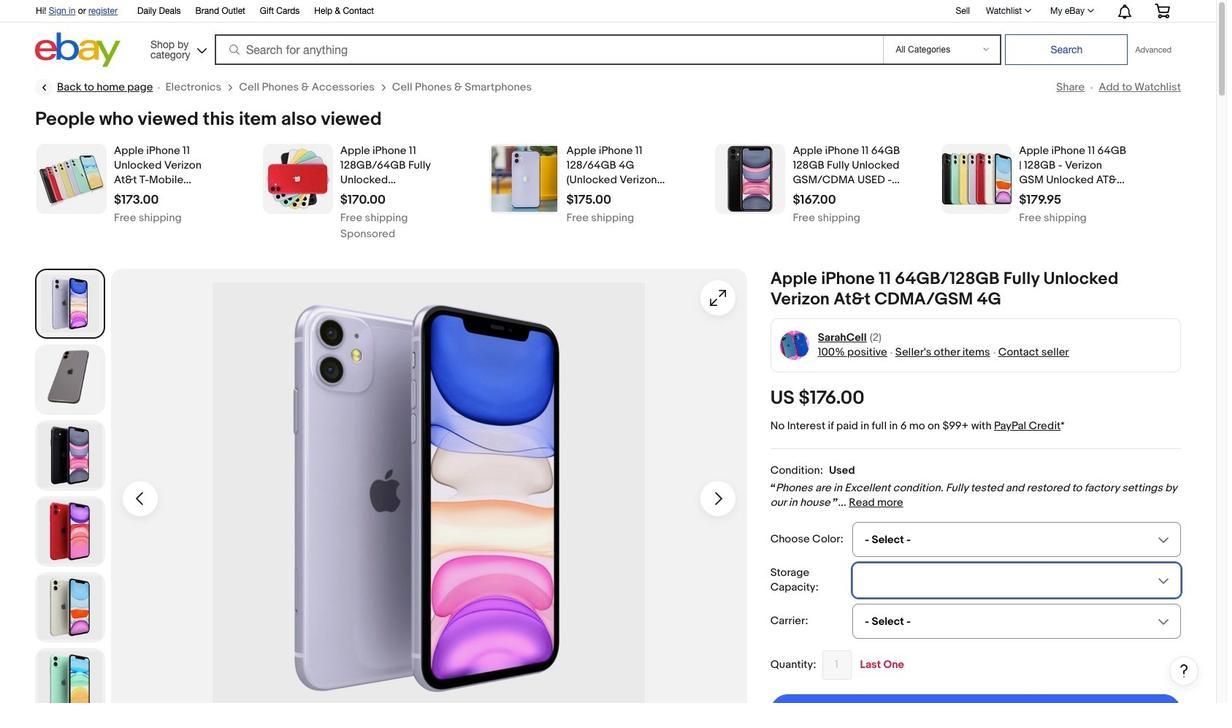 Task type: describe. For each thing, give the bounding box(es) containing it.
help, opens dialogs image
[[1177, 664, 1192, 679]]

Search for anything text field
[[217, 36, 881, 64]]



Task type: locate. For each thing, give the bounding box(es) containing it.
picture 5 of 7 image
[[36, 574, 105, 642]]

picture 6 of 7 image
[[36, 650, 105, 704]]

my ebay image
[[1088, 9, 1095, 12]]

banner
[[28, 0, 1182, 71]]

picture 2 of 7 image
[[36, 346, 105, 414]]

your shopping cart image
[[1155, 4, 1172, 18]]

None text field
[[793, 193, 837, 208], [793, 213, 861, 224], [793, 193, 837, 208], [793, 213, 861, 224]]

None text field
[[114, 193, 159, 208], [340, 193, 386, 208], [567, 193, 612, 208], [1020, 193, 1062, 208], [114, 213, 182, 224], [340, 213, 408, 224], [567, 213, 635, 224], [1020, 213, 1087, 224], [823, 651, 852, 680], [114, 193, 159, 208], [340, 193, 386, 208], [567, 193, 612, 208], [1020, 193, 1062, 208], [114, 213, 182, 224], [340, 213, 408, 224], [567, 213, 635, 224], [1020, 213, 1087, 224], [823, 651, 852, 680]]

watchlist image
[[1025, 9, 1032, 12]]

picture 3 of 7 image
[[36, 422, 105, 490]]

picture 4 of 7 image
[[36, 498, 105, 566]]

None submit
[[1006, 34, 1129, 65]]

picture 1 of 7 image
[[38, 272, 102, 336]]

account navigation
[[28, 0, 1182, 23]]

apple iphone 11 64gb/128gb fully unlocked verizon at&t cdma/gsm 4g - picture 1 of 7 image
[[111, 269, 747, 704]]



Task type: vqa. For each thing, say whether or not it's contained in the screenshot.
Accessories inside the Computers, Tablets & Network Hardware Cell Phones, Smart Watches & Accessories Video Games & Consoles Cameras & Photo
no



